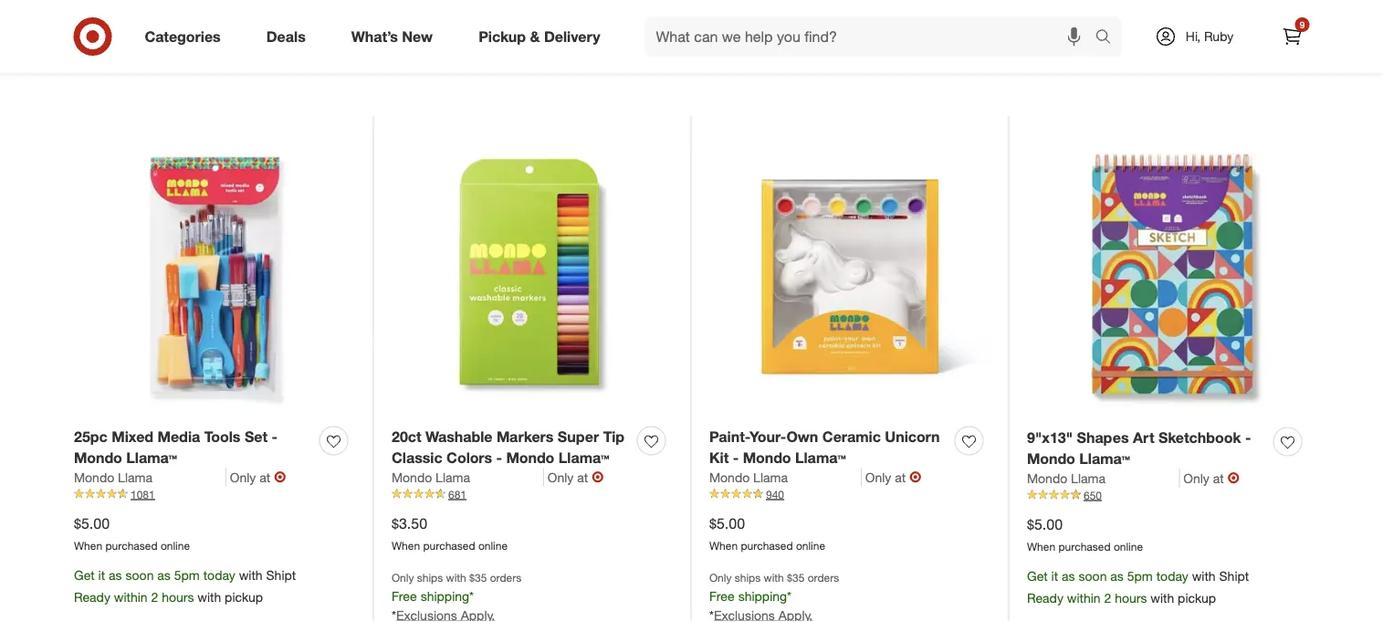 Task type: locate. For each thing, give the bounding box(es) containing it.
5pm down 1081 link at the left of page
[[174, 567, 200, 583]]

orders for $3.50
[[490, 570, 522, 584]]

0 horizontal spatial soon
[[126, 567, 154, 583]]

0 horizontal spatial today
[[203, 567, 236, 583]]

1 horizontal spatial get
[[1028, 567, 1048, 583]]

0 horizontal spatial get
[[74, 567, 95, 583]]

only at ¬ down unicorn
[[866, 468, 922, 486]]

1 orders from the left
[[490, 570, 522, 584]]

0 horizontal spatial 5pm
[[174, 567, 200, 583]]

mondo llama link for llama™
[[74, 468, 226, 486]]

1 horizontal spatial get it as soon as 5pm today with shipt ready within 2 hours with pickup
[[1028, 567, 1250, 605]]

2 free shipping * from the left
[[710, 588, 792, 604]]

mondo llama link up 1081
[[74, 468, 226, 486]]

1 horizontal spatial 5pm
[[1128, 567, 1153, 583]]

2 shipping from the left
[[739, 588, 787, 604]]

at for 20ct washable markers super tip classic colors - mondo llama™
[[577, 469, 588, 485]]

when
[[74, 538, 102, 552], [392, 538, 420, 552], [710, 538, 738, 552], [1028, 539, 1056, 553]]

1 horizontal spatial ready
[[1028, 589, 1064, 605]]

at down set
[[260, 469, 271, 485]]

categories
[[145, 27, 221, 45]]

today down 650 link
[[1157, 567, 1189, 583]]

hi, ruby
[[1186, 28, 1234, 44]]

-
[[272, 428, 278, 445], [1246, 429, 1252, 446], [496, 449, 502, 466], [733, 449, 739, 466]]

1 $35 from the left
[[470, 570, 487, 584]]

$5.00 down kit
[[710, 514, 745, 532]]

2 only ships with $35 orders from the left
[[710, 570, 840, 584]]

pickup
[[479, 27, 526, 45]]

purchased
[[105, 538, 158, 552], [423, 538, 476, 552], [741, 538, 793, 552], [1059, 539, 1111, 553]]

0 horizontal spatial $5.00
[[74, 514, 110, 532]]

mondo llama up 650 on the bottom of the page
[[1028, 470, 1106, 486]]

hours for llama™
[[1115, 589, 1148, 605]]

1 horizontal spatial ships
[[735, 570, 761, 584]]

when for paint-your-own ceramic unicorn kit - mondo llama™
[[710, 538, 738, 552]]

today for 25pc mixed media tools set - mondo llama™
[[203, 567, 236, 583]]

- inside 9"x13" shapes art sketchbook - mondo llama™
[[1246, 429, 1252, 446]]

llama
[[118, 469, 153, 485], [436, 469, 470, 485], [754, 469, 788, 485], [1072, 470, 1106, 486]]

1 horizontal spatial shipping
[[739, 588, 787, 604]]

llama™ down shapes
[[1080, 449, 1131, 467]]

llama™
[[126, 449, 177, 466], [559, 449, 610, 466], [796, 449, 846, 466], [1080, 449, 1131, 467]]

classic
[[392, 449, 443, 466]]

What can we help you find? suggestions appear below search field
[[645, 16, 1100, 57]]

only for ceramic
[[866, 469, 892, 485]]

only at ¬ down sketchbook
[[1184, 469, 1240, 487]]

paint-your-own ceramic unicorn kit - mondo llama™ image
[[710, 134, 991, 416], [710, 134, 991, 416]]

0 horizontal spatial ships
[[417, 570, 443, 584]]

at for 25pc mixed media tools set - mondo llama™
[[260, 469, 271, 485]]

0 horizontal spatial get it as soon as 5pm today with shipt ready within 2 hours with pickup
[[74, 567, 296, 604]]

at down sketchbook
[[1214, 470, 1225, 486]]

orders down the 940 link
[[808, 570, 840, 584]]

2 orders from the left
[[808, 570, 840, 584]]

1 horizontal spatial $5.00
[[710, 514, 745, 532]]

0 horizontal spatial free shipping *
[[392, 588, 474, 604]]

1 horizontal spatial within
[[1068, 589, 1101, 605]]

super
[[558, 428, 599, 445]]

orders for $5.00
[[808, 570, 840, 584]]

get it as soon as 5pm today with shipt ready within 2 hours with pickup
[[74, 567, 296, 604], [1028, 567, 1250, 605]]

0 horizontal spatial *
[[470, 588, 474, 604]]

20ct washable markers super tip classic colors - mondo llama™ image
[[392, 134, 673, 416], [392, 134, 673, 416]]

only ships with $35 orders down 940
[[710, 570, 840, 584]]

2 $35 from the left
[[787, 570, 805, 584]]

mondo llama down classic on the bottom of the page
[[392, 469, 470, 485]]

free
[[392, 588, 417, 604], [710, 588, 735, 604]]

5pm for mondo
[[174, 567, 200, 583]]

mondo llama up 1081
[[74, 469, 153, 485]]

1 ships from the left
[[417, 570, 443, 584]]

mondo llama
[[74, 469, 153, 485], [392, 469, 470, 485], [710, 469, 788, 485], [1028, 470, 1106, 486]]

2 * from the left
[[787, 588, 792, 604]]

ships for $3.50
[[417, 570, 443, 584]]

1 free from the left
[[392, 588, 417, 604]]

online for mondo
[[796, 538, 826, 552]]

online down 650 link
[[1114, 539, 1144, 553]]

when inside the $3.50 when purchased online
[[392, 538, 420, 552]]

- inside paint-your-own ceramic unicorn kit - mondo llama™
[[733, 449, 739, 466]]

20ct washable markers super tip classic colors - mondo llama™ link
[[392, 426, 630, 468]]

llama up 681
[[436, 469, 470, 485]]

mondo
[[74, 449, 122, 466], [507, 449, 555, 466], [743, 449, 792, 466], [1028, 449, 1076, 467], [74, 469, 114, 485], [392, 469, 432, 485], [710, 469, 750, 485], [1028, 470, 1068, 486]]

only at ¬ for sketchbook
[[1184, 469, 1240, 487]]

0 horizontal spatial shipping
[[421, 588, 470, 604]]

get it as soon as 5pm today with shipt ready within 2 hours with pickup for mondo
[[74, 567, 296, 604]]

it
[[98, 567, 105, 583], [1052, 567, 1059, 583]]

pickup & delivery
[[479, 27, 601, 45]]

5pm
[[174, 567, 200, 583], [1128, 567, 1153, 583]]

1 horizontal spatial it
[[1052, 567, 1059, 583]]

25pc mixed media tools set - mondo llama™ image
[[74, 134, 355, 416], [74, 134, 355, 416]]

$35
[[470, 570, 487, 584], [787, 570, 805, 584]]

tip
[[603, 428, 625, 445]]

$5.00 when purchased online down 650 on the bottom of the page
[[1028, 515, 1144, 553]]

at down unicorn
[[895, 469, 906, 485]]

soon down 1081
[[126, 567, 154, 583]]

only ships with $35 orders
[[392, 570, 522, 584], [710, 570, 840, 584]]

media
[[158, 428, 200, 445]]

today
[[203, 567, 236, 583], [1157, 567, 1189, 583]]

940
[[766, 487, 785, 501]]

purchased down 1081
[[105, 538, 158, 552]]

online down 681 'link'
[[479, 538, 508, 552]]

online
[[161, 538, 190, 552], [479, 538, 508, 552], [796, 538, 826, 552], [1114, 539, 1144, 553]]

1 horizontal spatial free
[[710, 588, 735, 604]]

0 horizontal spatial 2
[[151, 588, 158, 604]]

$35 for $5.00
[[787, 570, 805, 584]]

$5.00 down 9"x13"
[[1028, 515, 1063, 533]]

soon down 650 on the bottom of the page
[[1079, 567, 1107, 583]]

new
[[402, 27, 433, 45]]

- inside 25pc mixed media tools set - mondo llama™
[[272, 428, 278, 445]]

$5.00
[[74, 514, 110, 532], [710, 514, 745, 532], [1028, 515, 1063, 533]]

650
[[1084, 488, 1103, 502]]

¬ down unicorn
[[910, 468, 922, 486]]

1 horizontal spatial $5.00 when purchased online
[[710, 514, 826, 552]]

deals link
[[251, 16, 329, 57]]

¬
[[274, 468, 286, 486], [592, 468, 604, 486], [910, 468, 922, 486], [1228, 469, 1240, 487]]

within
[[114, 588, 148, 604], [1068, 589, 1101, 605]]

mondo inside 20ct washable markers super tip classic colors - mondo llama™
[[507, 449, 555, 466]]

&
[[530, 27, 540, 45]]

it for llama™
[[1052, 567, 1059, 583]]

0 horizontal spatial ready
[[74, 588, 110, 604]]

ships
[[417, 570, 443, 584], [735, 570, 761, 584]]

1 horizontal spatial free shipping *
[[710, 588, 792, 604]]

0 horizontal spatial only ships with $35 orders
[[392, 570, 522, 584]]

today for 9"x13" shapes art sketchbook - mondo llama™
[[1157, 567, 1189, 583]]

orders
[[490, 570, 522, 584], [808, 570, 840, 584]]

shipt
[[266, 567, 296, 583], [1220, 567, 1250, 583]]

llama up 650 on the bottom of the page
[[1072, 470, 1106, 486]]

0 horizontal spatial shipt
[[266, 567, 296, 583]]

soon
[[126, 567, 154, 583], [1079, 567, 1107, 583]]

1 horizontal spatial soon
[[1079, 567, 1107, 583]]

at
[[260, 469, 271, 485], [577, 469, 588, 485], [895, 469, 906, 485], [1214, 470, 1225, 486]]

$5.00 when purchased online down 940
[[710, 514, 826, 552]]

20ct
[[392, 428, 422, 445]]

free for $3.50
[[392, 588, 417, 604]]

0 horizontal spatial orders
[[490, 570, 522, 584]]

- inside 20ct washable markers super tip classic colors - mondo llama™
[[496, 449, 502, 466]]

1 * from the left
[[470, 588, 474, 604]]

¬ down sketchbook
[[1228, 469, 1240, 487]]

- right sketchbook
[[1246, 429, 1252, 446]]

mondo llama up 940
[[710, 469, 788, 485]]

free shipping * for $3.50
[[392, 588, 474, 604]]

what's new
[[351, 27, 433, 45]]

9"x13" shapes art sketchbook - mondo llama™
[[1028, 429, 1252, 467]]

*
[[470, 588, 474, 604], [787, 588, 792, 604]]

online down 1081 link at the left of page
[[161, 538, 190, 552]]

ready
[[74, 588, 110, 604], [1028, 589, 1064, 605]]

9"x13"
[[1028, 429, 1073, 446]]

online inside the $3.50 when purchased online
[[479, 538, 508, 552]]

purchased inside the $3.50 when purchased online
[[423, 538, 476, 552]]

llama™ inside 20ct washable markers super tip classic colors - mondo llama™
[[559, 449, 610, 466]]

washable
[[426, 428, 493, 445]]

what's
[[351, 27, 398, 45]]

purchased down $3.50
[[423, 538, 476, 552]]

llama™ down "mixed"
[[126, 449, 177, 466]]

art
[[1133, 429, 1155, 446]]

1 shipping from the left
[[421, 588, 470, 604]]

at down super
[[577, 469, 588, 485]]

when for 9"x13" shapes art sketchbook - mondo llama™
[[1028, 539, 1056, 553]]

only at ¬ down super
[[548, 468, 604, 486]]

only at ¬ for tools
[[230, 468, 286, 486]]

own
[[787, 428, 819, 445]]

online down the 940 link
[[796, 538, 826, 552]]

$35 for $3.50
[[470, 570, 487, 584]]

¬ up 1081 link at the left of page
[[274, 468, 286, 486]]

llama™ inside paint-your-own ceramic unicorn kit - mondo llama™
[[796, 449, 846, 466]]

only ships with $35 orders for $5.00
[[710, 570, 840, 584]]

sketchbook
[[1159, 429, 1242, 446]]

mondo llama link
[[74, 468, 226, 486], [392, 468, 544, 486], [710, 468, 862, 486], [1028, 469, 1180, 487]]

1 horizontal spatial $35
[[787, 570, 805, 584]]

1 horizontal spatial only ships with $35 orders
[[710, 570, 840, 584]]

hours
[[162, 588, 194, 604], [1115, 589, 1148, 605]]

get
[[74, 567, 95, 583], [1028, 567, 1048, 583]]

1 horizontal spatial shipt
[[1220, 567, 1250, 583]]

1 only ships with $35 orders from the left
[[392, 570, 522, 584]]

pickup & delivery link
[[463, 16, 623, 57]]

it for mondo
[[98, 567, 105, 583]]

¬ down 'tip'
[[592, 468, 604, 486]]

mondo llama link down colors
[[392, 468, 544, 486]]

5pm down 650 link
[[1128, 567, 1153, 583]]

1 horizontal spatial pickup
[[1178, 589, 1217, 605]]

0 horizontal spatial $5.00 when purchased online
[[74, 514, 190, 552]]

0 horizontal spatial hours
[[162, 588, 194, 604]]

2 horizontal spatial $5.00 when purchased online
[[1028, 515, 1144, 553]]

colors
[[447, 449, 492, 466]]

1 horizontal spatial 2
[[1105, 589, 1112, 605]]

* for $5.00
[[787, 588, 792, 604]]

1 free shipping * from the left
[[392, 588, 474, 604]]

- right set
[[272, 428, 278, 445]]

2 ships from the left
[[735, 570, 761, 584]]

1 horizontal spatial orders
[[808, 570, 840, 584]]

orders down the $3.50 when purchased online
[[490, 570, 522, 584]]

$5.00 down 25pc
[[74, 514, 110, 532]]

only
[[230, 469, 256, 485], [548, 469, 574, 485], [866, 469, 892, 485], [1184, 470, 1210, 486], [392, 570, 414, 584], [710, 570, 732, 584]]

only for super
[[548, 469, 574, 485]]

only at ¬ down set
[[230, 468, 286, 486]]

llama™ down own
[[796, 449, 846, 466]]

get for 9"x13" shapes art sketchbook - mondo llama™
[[1028, 567, 1048, 583]]

2 free from the left
[[710, 588, 735, 604]]

delivery
[[544, 27, 601, 45]]

25pc mixed media tools set - mondo llama™ link
[[74, 426, 312, 468]]

- right kit
[[733, 449, 739, 466]]

0 horizontal spatial within
[[114, 588, 148, 604]]

1081 link
[[74, 486, 355, 502]]

only at ¬ for super
[[548, 468, 604, 486]]

mondo llama link up 650 on the bottom of the page
[[1028, 469, 1180, 487]]

mondo llama link up 940
[[710, 468, 862, 486]]

0 horizontal spatial free
[[392, 588, 417, 604]]

purchased down 650 on the bottom of the page
[[1059, 539, 1111, 553]]

pickup
[[225, 588, 263, 604], [1178, 589, 1217, 605]]

at for 9"x13" shapes art sketchbook - mondo llama™
[[1214, 470, 1225, 486]]

online for -
[[479, 538, 508, 552]]

as
[[109, 567, 122, 583], [157, 567, 171, 583], [1062, 567, 1076, 583], [1111, 567, 1124, 583]]

only ships with $35 orders for $3.50
[[392, 570, 522, 584]]

ready for 25pc mixed media tools set - mondo llama™
[[74, 588, 110, 604]]

tools
[[204, 428, 241, 445]]

1 horizontal spatial today
[[1157, 567, 1189, 583]]

purchased down 940
[[741, 538, 793, 552]]

free shipping *
[[392, 588, 474, 604], [710, 588, 792, 604]]

$5.00 when purchased online
[[74, 514, 190, 552], [710, 514, 826, 552], [1028, 515, 1144, 553]]

1 horizontal spatial *
[[787, 588, 792, 604]]

llama up 940
[[754, 469, 788, 485]]

mondo llama for mondo
[[74, 469, 153, 485]]

mondo llama for llama™
[[1028, 470, 1106, 486]]

- right colors
[[496, 449, 502, 466]]

0 horizontal spatial $35
[[470, 570, 487, 584]]

only at ¬
[[230, 468, 286, 486], [548, 468, 604, 486], [866, 468, 922, 486], [1184, 469, 1240, 487]]

shipt for 9"x13" shapes art sketchbook - mondo llama™
[[1220, 567, 1250, 583]]

0 horizontal spatial it
[[98, 567, 105, 583]]

search button
[[1087, 16, 1131, 60]]

2
[[151, 588, 158, 604], [1105, 589, 1112, 605]]

9"x13" shapes art sketchbook - mondo llama™ image
[[1028, 134, 1310, 417], [1028, 134, 1310, 417]]

1 horizontal spatial hours
[[1115, 589, 1148, 605]]

set
[[245, 428, 268, 445]]

0 horizontal spatial pickup
[[225, 588, 263, 604]]

llama™ down super
[[559, 449, 610, 466]]

llama up 1081
[[118, 469, 153, 485]]

mondo llama for -
[[710, 469, 788, 485]]

only ships with $35 orders down the $3.50 when purchased online
[[392, 570, 522, 584]]

llama for mondo
[[118, 469, 153, 485]]

shipping for $5.00
[[739, 588, 787, 604]]

with
[[239, 567, 263, 583], [1193, 567, 1216, 583], [446, 570, 467, 584], [764, 570, 784, 584], [198, 588, 221, 604], [1151, 589, 1175, 605]]

soon for mondo
[[126, 567, 154, 583]]

shipping
[[421, 588, 470, 604], [739, 588, 787, 604]]

today down 1081 link at the left of page
[[203, 567, 236, 583]]

$5.00 when purchased online down 1081
[[74, 514, 190, 552]]

mixed
[[112, 428, 154, 445]]



Task type: describe. For each thing, give the bounding box(es) containing it.
when for 20ct washable markers super tip classic colors - mondo llama™
[[392, 538, 420, 552]]

$5.00 for mondo
[[710, 514, 745, 532]]

paint-your-own ceramic unicorn kit - mondo llama™ link
[[710, 426, 948, 468]]

llama™ inside 25pc mixed media tools set - mondo llama™
[[126, 449, 177, 466]]

shapes
[[1077, 429, 1129, 446]]

within for llama™
[[1068, 589, 1101, 605]]

purchased for mondo
[[741, 538, 793, 552]]

get it as soon as 5pm today with shipt ready within 2 hours with pickup for llama™
[[1028, 567, 1250, 605]]

purchased for -
[[423, 538, 476, 552]]

when for 25pc mixed media tools set - mondo llama™
[[74, 538, 102, 552]]

llama for llama™
[[1072, 470, 1106, 486]]

pickup for 25pc mixed media tools set - mondo llama™
[[225, 588, 263, 604]]

free shipping * for $5.00
[[710, 588, 792, 604]]

only for tools
[[230, 469, 256, 485]]

¬ for 9"x13" shapes art sketchbook - mondo llama™
[[1228, 469, 1240, 487]]

hi,
[[1186, 28, 1201, 44]]

25pc mixed media tools set - mondo llama™
[[74, 428, 278, 466]]

mondo llama link for -
[[392, 468, 544, 486]]

5pm for llama™
[[1128, 567, 1153, 583]]

search
[[1087, 29, 1131, 47]]

only for sketchbook
[[1184, 470, 1210, 486]]

20ct washable markers super tip classic colors - mondo llama™
[[392, 428, 625, 466]]

paint-
[[710, 428, 750, 445]]

2 for llama™
[[1105, 589, 1112, 605]]

$5.00 when purchased online for mondo
[[710, 514, 826, 552]]

shipt for 25pc mixed media tools set - mondo llama™
[[266, 567, 296, 583]]

deals
[[266, 27, 306, 45]]

mondo llama for colors
[[392, 469, 470, 485]]

¬ for 20ct washable markers super tip classic colors - mondo llama™
[[592, 468, 604, 486]]

purchased for llama™
[[105, 538, 158, 552]]

llama for -
[[754, 469, 788, 485]]

free for $5.00
[[710, 588, 735, 604]]

¬ for 25pc mixed media tools set - mondo llama™
[[274, 468, 286, 486]]

mondo inside 25pc mixed media tools set - mondo llama™
[[74, 449, 122, 466]]

2 horizontal spatial $5.00
[[1028, 515, 1063, 533]]

within for mondo
[[114, 588, 148, 604]]

ceramic
[[823, 428, 881, 445]]

mondo inside 9"x13" shapes art sketchbook - mondo llama™
[[1028, 449, 1076, 467]]

25pc
[[74, 428, 108, 445]]

$3.50 when purchased online
[[392, 514, 508, 552]]

markers
[[497, 428, 554, 445]]

llama for colors
[[436, 469, 470, 485]]

hours for mondo
[[162, 588, 194, 604]]

at for paint-your-own ceramic unicorn kit - mondo llama™
[[895, 469, 906, 485]]

$3.50
[[392, 514, 428, 532]]

get for 25pc mixed media tools set - mondo llama™
[[74, 567, 95, 583]]

llama™ inside 9"x13" shapes art sketchbook - mondo llama™
[[1080, 449, 1131, 467]]

mondo inside paint-your-own ceramic unicorn kit - mondo llama™
[[743, 449, 792, 466]]

¬ for paint-your-own ceramic unicorn kit - mondo llama™
[[910, 468, 922, 486]]

only at ¬ for ceramic
[[866, 468, 922, 486]]

soon for llama™
[[1079, 567, 1107, 583]]

mondo llama link for mondo
[[710, 468, 862, 486]]

681 link
[[392, 486, 673, 502]]

online for llama™
[[161, 538, 190, 552]]

ruby
[[1205, 28, 1234, 44]]

your-
[[750, 428, 787, 445]]

650 link
[[1028, 487, 1310, 503]]

paint-your-own ceramic unicorn kit - mondo llama™
[[710, 428, 940, 466]]

940 link
[[710, 486, 991, 502]]

9
[[1300, 19, 1306, 30]]

9"x13" shapes art sketchbook - mondo llama™ link
[[1028, 427, 1267, 469]]

what's new link
[[336, 16, 456, 57]]

9 link
[[1273, 16, 1313, 57]]

unicorn
[[885, 428, 940, 445]]

pickup for 9"x13" shapes art sketchbook - mondo llama™
[[1178, 589, 1217, 605]]

ships for $5.00
[[735, 570, 761, 584]]

ready for 9"x13" shapes art sketchbook - mondo llama™
[[1028, 589, 1064, 605]]

* for $3.50
[[470, 588, 474, 604]]

shipping for $3.50
[[421, 588, 470, 604]]

$5.00 when purchased online for llama™
[[74, 514, 190, 552]]

681
[[448, 487, 467, 501]]

2 for mondo
[[151, 588, 158, 604]]

categories link
[[129, 16, 244, 57]]

kit
[[710, 449, 729, 466]]

$5.00 for llama™
[[74, 514, 110, 532]]

1081
[[131, 487, 155, 501]]



Task type: vqa. For each thing, say whether or not it's contained in the screenshot.
left READY
yes



